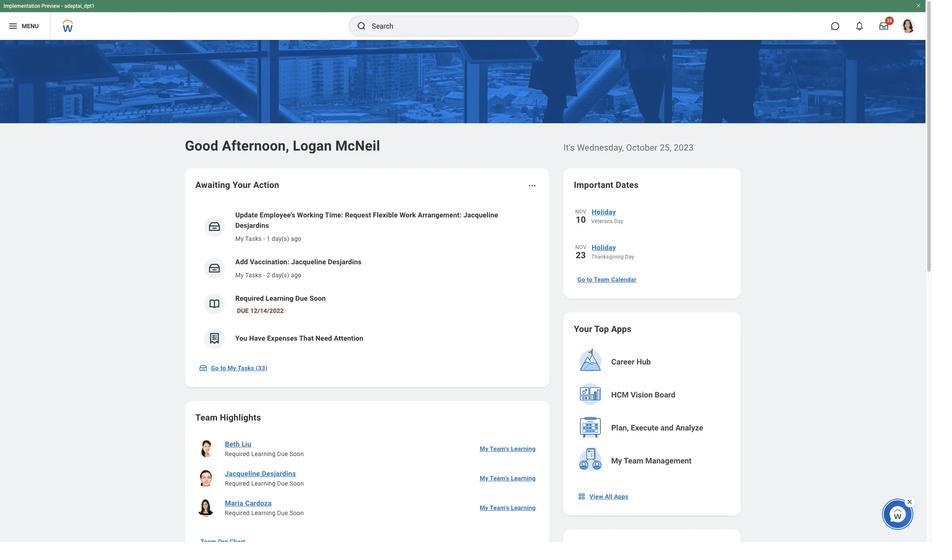 Task type: describe. For each thing, give the bounding box(es) containing it.
go for go to my tasks (33)
[[211, 365, 219, 372]]

thanksgiving
[[592, 254, 624, 260]]

go to team calendar button
[[574, 271, 640, 289]]

beth
[[225, 441, 240, 449]]

my inside button
[[612, 457, 623, 466]]

- for adeptai_dpt1
[[61, 3, 63, 9]]

good afternoon, logan mcneil main content
[[0, 40, 926, 543]]

team highlights list
[[196, 435, 540, 523]]

nov for 23
[[576, 245, 587, 251]]

view all apps
[[590, 494, 629, 501]]

tasks inside go to my tasks (33) button
[[238, 365, 254, 372]]

calendar
[[612, 276, 637, 283]]

desjardins inside 'jacqueline desjardins required learning due soon'
[[262, 470, 296, 478]]

0 horizontal spatial team
[[196, 413, 218, 423]]

due for beth liu
[[277, 451, 288, 458]]

notifications large image
[[856, 22, 865, 30]]

hcm vision board button
[[575, 380, 732, 411]]

learning inside 'jacqueline desjardins required learning due soon'
[[251, 481, 276, 488]]

action
[[253, 180, 280, 190]]

required inside awaiting your action list
[[236, 295, 264, 303]]

required learning due soon
[[236, 295, 326, 303]]

it's
[[564, 143, 575, 153]]

jacqueline desjardins required learning due soon
[[225, 470, 304, 488]]

desjardins inside update employee's working time: request flexible work arrangement: jacqueline desjardins
[[236, 222, 269, 230]]

1
[[267, 236, 270, 242]]

working
[[297, 211, 324, 219]]

related actions image
[[528, 182, 537, 190]]

request
[[345, 211, 371, 219]]

soon inside awaiting your action list
[[310, 295, 326, 303]]

time:
[[325, 211, 344, 219]]

soon for cardoza
[[290, 510, 304, 517]]

that
[[299, 335, 314, 343]]

add vaccination: jacqueline desjardins
[[236, 258, 362, 266]]

preview
[[42, 3, 60, 9]]

career
[[612, 358, 635, 367]]

menu
[[22, 22, 39, 29]]

menu banner
[[0, 0, 926, 40]]

close environment banner image
[[917, 3, 922, 8]]

holiday button for 10
[[592, 207, 731, 218]]

required for jacqueline
[[225, 481, 250, 488]]

justify image
[[8, 21, 18, 31]]

need
[[316, 335, 332, 343]]

holiday for 23
[[592, 244, 617, 252]]

search image
[[357, 21, 367, 31]]

wednesday,
[[578, 143, 624, 153]]

holiday thanksgiving day
[[592, 244, 635, 260]]

hub
[[637, 358, 651, 367]]

attention
[[334, 335, 364, 343]]

due for maria cardoza
[[277, 510, 288, 517]]

afternoon,
[[222, 138, 289, 154]]

nov 23
[[576, 245, 587, 261]]

awaiting
[[196, 180, 230, 190]]

2
[[267, 272, 270, 279]]

book open image
[[208, 298, 221, 311]]

go to my tasks (33)
[[211, 365, 268, 372]]

(33)
[[256, 365, 268, 372]]

33
[[888, 18, 893, 23]]

2 horizontal spatial team
[[624, 457, 644, 466]]

good
[[185, 138, 219, 154]]

0 vertical spatial team
[[594, 276, 610, 283]]

go to my tasks (33) button
[[196, 360, 273, 377]]

day(s) for 1
[[272, 236, 290, 242]]

maria cardoza required learning due soon
[[225, 500, 304, 517]]

flexible
[[373, 211, 398, 219]]

cardoza
[[245, 500, 272, 508]]

hcm vision board
[[612, 391, 676, 400]]

employee's
[[260, 211, 296, 219]]

work
[[400, 211, 416, 219]]

inbox large image
[[880, 22, 889, 30]]

view
[[590, 494, 604, 501]]

inbox image for my tasks - 1 day(s) ago
[[208, 220, 221, 233]]

Search Workday  search field
[[372, 17, 561, 36]]

my tasks - 1 day(s) ago
[[236, 236, 302, 242]]

plan, execute and analyze button
[[575, 413, 732, 444]]

veterans
[[592, 219, 613, 225]]

my team's learning for desjardins
[[480, 475, 536, 482]]

2023
[[674, 143, 694, 153]]

mcneil
[[336, 138, 380, 154]]

nov 10
[[576, 209, 587, 225]]

33 button
[[875, 17, 895, 36]]

add
[[236, 258, 248, 266]]

liu
[[242, 441, 252, 449]]

you have expenses that need attention
[[236, 335, 364, 343]]

inbox image inside go to my tasks (33) button
[[199, 364, 208, 373]]

my tasks - 2 day(s) ago
[[236, 272, 302, 279]]

you
[[236, 335, 248, 343]]

holiday button for 23
[[592, 242, 731, 254]]

my team management button
[[575, 446, 732, 477]]

and
[[661, 424, 674, 433]]

team's for desjardins
[[490, 475, 510, 482]]

plan,
[[612, 424, 629, 433]]

jacqueline inside update employee's working time: request flexible work arrangement: jacqueline desjardins
[[464, 211, 499, 219]]

to for team
[[587, 276, 593, 283]]

team highlights
[[196, 413, 261, 423]]

to for my
[[221, 365, 226, 372]]

plan, execute and analyze
[[612, 424, 704, 433]]

my team management
[[612, 457, 692, 466]]

all
[[605, 494, 613, 501]]



Task type: locate. For each thing, give the bounding box(es) containing it.
required inside beth liu required learning due soon
[[225, 451, 250, 458]]

required up maria
[[225, 481, 250, 488]]

0 vertical spatial my team's learning button
[[477, 441, 540, 458]]

0 vertical spatial day
[[615, 219, 624, 225]]

have
[[249, 335, 266, 343]]

0 vertical spatial desjardins
[[236, 222, 269, 230]]

tasks for 2
[[245, 272, 262, 279]]

due down 'jacqueline desjardins required learning due soon'
[[277, 510, 288, 517]]

holiday for 10
[[592, 208, 617, 216]]

beth liu button
[[222, 440, 255, 450]]

2 vertical spatial tasks
[[238, 365, 254, 372]]

0 horizontal spatial to
[[221, 365, 226, 372]]

to inside go to my tasks (33) button
[[221, 365, 226, 372]]

0 horizontal spatial go
[[211, 365, 219, 372]]

2 vertical spatial inbox image
[[199, 364, 208, 373]]

maria cardoza button
[[222, 499, 275, 509]]

learning inside 'maria cardoza required learning due soon'
[[251, 510, 276, 517]]

1 vertical spatial tasks
[[245, 272, 262, 279]]

menu button
[[0, 12, 50, 40]]

1 vertical spatial inbox image
[[208, 262, 221, 275]]

team down execute
[[624, 457, 644, 466]]

jacqueline
[[464, 211, 499, 219], [291, 258, 326, 266], [225, 470, 260, 478]]

- left 1
[[263, 236, 265, 242]]

0 vertical spatial day(s)
[[272, 236, 290, 242]]

day for 23
[[626, 254, 635, 260]]

apps right "top"
[[612, 324, 632, 335]]

1 my team's learning button from the top
[[477, 441, 540, 458]]

0 vertical spatial apps
[[612, 324, 632, 335]]

go down the 23 at the top right
[[578, 276, 586, 283]]

day(s) right 1
[[272, 236, 290, 242]]

implementation
[[3, 3, 40, 9]]

my
[[236, 236, 244, 242], [236, 272, 244, 279], [228, 365, 236, 372], [480, 446, 489, 453], [612, 457, 623, 466], [480, 475, 489, 482], [480, 505, 489, 512]]

vision
[[631, 391, 653, 400]]

1 vertical spatial jacqueline
[[291, 258, 326, 266]]

nov left holiday veterans day
[[576, 209, 587, 215]]

due down add vaccination: jacqueline desjardins
[[296, 295, 308, 303]]

0 vertical spatial my team's learning
[[480, 446, 536, 453]]

tasks left (33)
[[238, 365, 254, 372]]

arrangement:
[[418, 211, 462, 219]]

- for 2
[[263, 272, 265, 279]]

1 vertical spatial holiday button
[[592, 242, 731, 254]]

required inside 'jacqueline desjardins required learning due soon'
[[225, 481, 250, 488]]

holiday
[[592, 208, 617, 216], [592, 244, 617, 252]]

apps right 'all'
[[615, 494, 629, 501]]

1 vertical spatial to
[[221, 365, 226, 372]]

to inside go to team calendar button
[[587, 276, 593, 283]]

- for 1
[[263, 236, 265, 242]]

2 holiday button from the top
[[592, 242, 731, 254]]

learning inside beth liu required learning due soon
[[251, 451, 276, 458]]

your left "top"
[[574, 324, 593, 335]]

vaccination:
[[250, 258, 290, 266]]

1 vertical spatial nov
[[576, 245, 587, 251]]

day right thanksgiving
[[626, 254, 635, 260]]

team's for cardoza
[[490, 505, 510, 512]]

required for maria
[[225, 510, 250, 517]]

due inside 'jacqueline desjardins required learning due soon'
[[277, 481, 288, 488]]

1 holiday from the top
[[592, 208, 617, 216]]

to down dashboard expenses icon
[[221, 365, 226, 372]]

ago
[[291, 236, 302, 242], [291, 272, 302, 279]]

go
[[578, 276, 586, 283], [211, 365, 219, 372]]

jacqueline inside 'jacqueline desjardins required learning due soon'
[[225, 470, 260, 478]]

0 vertical spatial go
[[578, 276, 586, 283]]

due
[[296, 295, 308, 303], [237, 308, 249, 315], [277, 451, 288, 458], [277, 481, 288, 488], [277, 510, 288, 517]]

dashboard expenses image
[[208, 332, 221, 345]]

due down jacqueline desjardins button
[[277, 481, 288, 488]]

1 horizontal spatial go
[[578, 276, 586, 283]]

0 vertical spatial your
[[233, 180, 251, 190]]

soon
[[310, 295, 326, 303], [290, 451, 304, 458], [290, 481, 304, 488], [290, 510, 304, 517]]

beth liu required learning due soon
[[225, 441, 304, 458]]

tasks for 1
[[245, 236, 262, 242]]

2 horizontal spatial jacqueline
[[464, 211, 499, 219]]

ago for my tasks - 1 day(s) ago
[[291, 236, 302, 242]]

1 horizontal spatial jacqueline
[[291, 258, 326, 266]]

go for go to team calendar
[[578, 276, 586, 283]]

analyze
[[676, 424, 704, 433]]

2 vertical spatial my team's learning
[[480, 505, 536, 512]]

go to team calendar
[[578, 276, 637, 283]]

1 holiday button from the top
[[592, 207, 731, 218]]

1 team's from the top
[[490, 446, 510, 453]]

learning inside awaiting your action list
[[266, 295, 294, 303]]

inbox image left add
[[208, 262, 221, 275]]

important dates element
[[574, 202, 731, 269]]

2 day(s) from the top
[[272, 272, 290, 279]]

soon inside 'jacqueline desjardins required learning due soon'
[[290, 481, 304, 488]]

desjardins
[[236, 222, 269, 230], [328, 258, 362, 266], [262, 470, 296, 478]]

0 horizontal spatial your
[[233, 180, 251, 190]]

1 vertical spatial holiday
[[592, 244, 617, 252]]

team left highlights
[[196, 413, 218, 423]]

highlights
[[220, 413, 261, 423]]

nov down 10
[[576, 245, 587, 251]]

adeptai_dpt1
[[64, 3, 95, 9]]

inbox image
[[208, 220, 221, 233], [208, 262, 221, 275], [199, 364, 208, 373]]

to down thanksgiving
[[587, 276, 593, 283]]

apps inside view all apps button
[[615, 494, 629, 501]]

go down dashboard expenses icon
[[211, 365, 219, 372]]

1 day(s) from the top
[[272, 236, 290, 242]]

hcm
[[612, 391, 629, 400]]

due for jacqueline desjardins
[[277, 481, 288, 488]]

0 vertical spatial holiday button
[[592, 207, 731, 218]]

inbox image for my tasks - 2 day(s) ago
[[208, 262, 221, 275]]

ago down add vaccination: jacqueline desjardins
[[291, 272, 302, 279]]

profile logan mcneil image
[[902, 19, 916, 35]]

your
[[233, 180, 251, 190], [574, 324, 593, 335]]

day
[[615, 219, 624, 225], [626, 254, 635, 260]]

tasks left 2
[[245, 272, 262, 279]]

2 vertical spatial -
[[263, 272, 265, 279]]

1 vertical spatial team's
[[490, 475, 510, 482]]

team's
[[490, 446, 510, 453], [490, 475, 510, 482], [490, 505, 510, 512]]

october
[[627, 143, 658, 153]]

apps for your top apps
[[612, 324, 632, 335]]

career hub
[[612, 358, 651, 367]]

board
[[655, 391, 676, 400]]

to
[[587, 276, 593, 283], [221, 365, 226, 372]]

ago up add vaccination: jacqueline desjardins
[[291, 236, 302, 242]]

required
[[236, 295, 264, 303], [225, 451, 250, 458], [225, 481, 250, 488], [225, 510, 250, 517]]

1 horizontal spatial day
[[626, 254, 635, 260]]

3 my team's learning from the top
[[480, 505, 536, 512]]

2 vertical spatial jacqueline
[[225, 470, 260, 478]]

1 vertical spatial ago
[[291, 272, 302, 279]]

expenses
[[267, 335, 298, 343]]

3 team's from the top
[[490, 505, 510, 512]]

my team's learning button for cardoza
[[477, 500, 540, 517]]

0 vertical spatial holiday
[[592, 208, 617, 216]]

2 vertical spatial team's
[[490, 505, 510, 512]]

required down beth liu button
[[225, 451, 250, 458]]

apps
[[612, 324, 632, 335], [615, 494, 629, 501]]

2 vertical spatial my team's learning button
[[477, 500, 540, 517]]

tasks left 1
[[245, 236, 262, 242]]

0 vertical spatial nov
[[576, 209, 587, 215]]

1 vertical spatial apps
[[615, 494, 629, 501]]

day inside the holiday thanksgiving day
[[626, 254, 635, 260]]

team's for liu
[[490, 446, 510, 453]]

your left the action
[[233, 180, 251, 190]]

career hub button
[[575, 347, 732, 378]]

1 vertical spatial desjardins
[[328, 258, 362, 266]]

2 vertical spatial team
[[624, 457, 644, 466]]

12/14/2022
[[251, 308, 284, 315]]

holiday inside the holiday thanksgiving day
[[592, 244, 617, 252]]

required for beth
[[225, 451, 250, 458]]

- right "preview"
[[61, 3, 63, 9]]

soon for desjardins
[[290, 481, 304, 488]]

1 vertical spatial day(s)
[[272, 272, 290, 279]]

2 team's from the top
[[490, 475, 510, 482]]

1 horizontal spatial team
[[594, 276, 610, 283]]

2 vertical spatial desjardins
[[262, 470, 296, 478]]

jacqueline right arrangement:
[[464, 211, 499, 219]]

jacqueline down beth liu button
[[225, 470, 260, 478]]

2 my team's learning from the top
[[480, 475, 536, 482]]

update
[[236, 211, 258, 219]]

management
[[646, 457, 692, 466]]

1 vertical spatial go
[[211, 365, 219, 372]]

- inside menu banner
[[61, 3, 63, 9]]

required inside 'maria cardoza required learning due soon'
[[225, 510, 250, 517]]

soon inside 'maria cardoza required learning due soon'
[[290, 510, 304, 517]]

day for 10
[[615, 219, 624, 225]]

x image
[[907, 499, 914, 506]]

0 vertical spatial inbox image
[[208, 220, 221, 233]]

0 vertical spatial -
[[61, 3, 63, 9]]

nbox image
[[578, 493, 587, 501]]

due up jacqueline desjardins button
[[277, 451, 288, 458]]

soon inside beth liu required learning due soon
[[290, 451, 304, 458]]

1 vertical spatial my team's learning button
[[477, 470, 540, 488]]

holiday up thanksgiving
[[592, 244, 617, 252]]

0 horizontal spatial jacqueline
[[225, 470, 260, 478]]

nov for 10
[[576, 209, 587, 215]]

due inside 'maria cardoza required learning due soon'
[[277, 510, 288, 517]]

2 my team's learning button from the top
[[477, 470, 540, 488]]

day right veterans
[[615, 219, 624, 225]]

1 nov from the top
[[576, 209, 587, 215]]

0 vertical spatial team's
[[490, 446, 510, 453]]

1 vertical spatial my team's learning
[[480, 475, 536, 482]]

implementation preview -   adeptai_dpt1
[[3, 3, 95, 9]]

day inside holiday veterans day
[[615, 219, 624, 225]]

soon for liu
[[290, 451, 304, 458]]

it's wednesday, october 25, 2023
[[564, 143, 694, 153]]

inbox image down awaiting at the left of page
[[208, 220, 221, 233]]

0 vertical spatial tasks
[[245, 236, 262, 242]]

required down maria
[[225, 510, 250, 517]]

maria
[[225, 500, 244, 508]]

- left 2
[[263, 272, 265, 279]]

due 12/14/2022
[[237, 308, 284, 315]]

holiday inside holiday veterans day
[[592, 208, 617, 216]]

go inside button
[[211, 365, 219, 372]]

top
[[595, 324, 610, 335]]

execute
[[631, 424, 659, 433]]

my inside button
[[228, 365, 236, 372]]

2 nov from the top
[[576, 245, 587, 251]]

my team's learning for liu
[[480, 446, 536, 453]]

holiday button
[[592, 207, 731, 218], [592, 242, 731, 254]]

0 vertical spatial jacqueline
[[464, 211, 499, 219]]

my team's learning button for liu
[[477, 441, 540, 458]]

go inside button
[[578, 276, 586, 283]]

1 my team's learning from the top
[[480, 446, 536, 453]]

due inside beth liu required learning due soon
[[277, 451, 288, 458]]

1 horizontal spatial to
[[587, 276, 593, 283]]

1 vertical spatial -
[[263, 236, 265, 242]]

10
[[576, 215, 586, 225]]

awaiting your action list
[[196, 203, 540, 356]]

0 vertical spatial to
[[587, 276, 593, 283]]

1 vertical spatial day
[[626, 254, 635, 260]]

ago for my tasks - 2 day(s) ago
[[291, 272, 302, 279]]

important dates
[[574, 180, 639, 190]]

day(s) for 2
[[272, 272, 290, 279]]

holiday up veterans
[[592, 208, 617, 216]]

inbox image left go to my tasks (33)
[[199, 364, 208, 373]]

0 horizontal spatial day
[[615, 219, 624, 225]]

update employee's working time: request flexible work arrangement: jacqueline desjardins
[[236, 211, 499, 230]]

0 vertical spatial ago
[[291, 236, 302, 242]]

team left calendar
[[594, 276, 610, 283]]

1 ago from the top
[[291, 236, 302, 242]]

1 vertical spatial team
[[196, 413, 218, 423]]

1 horizontal spatial your
[[574, 324, 593, 335]]

due left 12/14/2022
[[237, 308, 249, 315]]

day(s)
[[272, 236, 290, 242], [272, 272, 290, 279]]

logan
[[293, 138, 332, 154]]

2 holiday from the top
[[592, 244, 617, 252]]

1 vertical spatial your
[[574, 324, 593, 335]]

jacqueline desjardins button
[[222, 469, 300, 480]]

jacqueline right vaccination: on the left of page
[[291, 258, 326, 266]]

3 my team's learning button from the top
[[477, 500, 540, 517]]

25,
[[660, 143, 672, 153]]

good afternoon, logan mcneil
[[185, 138, 380, 154]]

awaiting your action
[[196, 180, 280, 190]]

2 ago from the top
[[291, 272, 302, 279]]

your top apps
[[574, 324, 632, 335]]

required up due 12/14/2022
[[236, 295, 264, 303]]

holiday veterans day
[[592, 208, 624, 225]]

day(s) right 2
[[272, 272, 290, 279]]

learning
[[266, 295, 294, 303], [511, 446, 536, 453], [251, 451, 276, 458], [511, 475, 536, 482], [251, 481, 276, 488], [511, 505, 536, 512], [251, 510, 276, 517]]

view all apps button
[[574, 488, 634, 506]]

important
[[574, 180, 614, 190]]

dates
[[616, 180, 639, 190]]

my team's learning button
[[477, 441, 540, 458], [477, 470, 540, 488], [477, 500, 540, 517]]

my team's learning button for desjardins
[[477, 470, 540, 488]]

my team's learning for cardoza
[[480, 505, 536, 512]]

nov
[[576, 209, 587, 215], [576, 245, 587, 251]]

you have expenses that need attention button
[[196, 322, 540, 356]]

apps for view all apps
[[615, 494, 629, 501]]



Task type: vqa. For each thing, say whether or not it's contained in the screenshot.
important
yes



